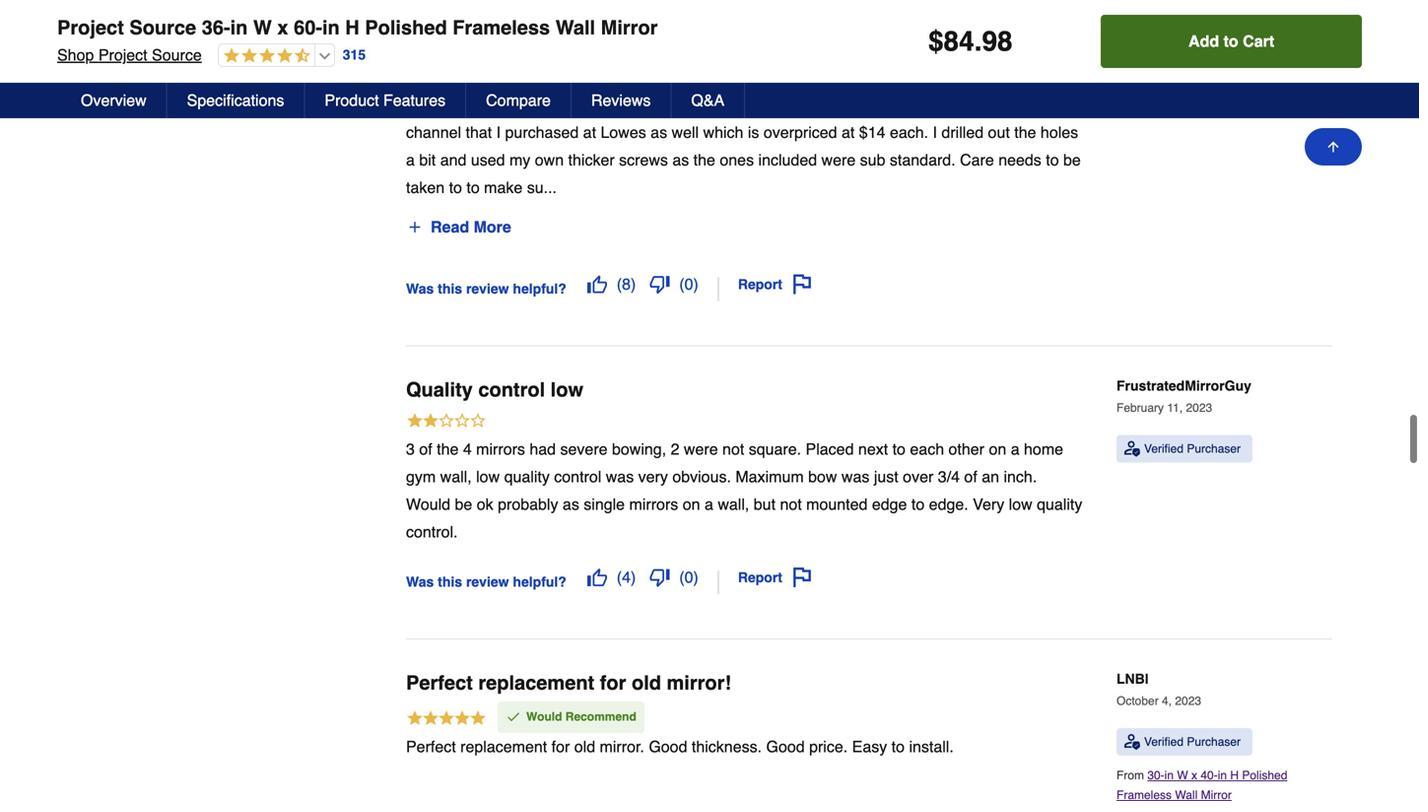 Task type: describe. For each thing, give the bounding box(es) containing it.
replacement for mirror.
[[460, 737, 547, 756]]

1st thing - these are 36 x 60, the website description has conflicting information.  these were perfect for my home gym.  i mounted them 19 inches off the floor and they were tall enough putting them with the 5ft side up.    i am pretty handy and installed them myself.  i used the u channel that i purchased at lowes as well which is overpriced at $14 each.  i drilled out the holes a bit and used my own thicker screws as the ones included were sub standard.    care needs to be taken to to make su...
[[406, 40, 1081, 197]]

1 checkmark image from the top
[[506, 12, 521, 28]]

3/4
[[938, 468, 960, 486]]

putting
[[406, 96, 453, 114]]

reviews
[[591, 91, 651, 109]]

included
[[758, 151, 817, 169]]

1 vertical spatial source
[[152, 46, 202, 64]]

overview
[[81, 91, 147, 109]]

a inside the 1st thing - these are 36 x 60, the website description has conflicting information.  these were perfect for my home gym.  i mounted them 19 inches off the floor and they were tall enough putting them with the 5ft side up.    i am pretty handy and installed them myself.  i used the u channel that i purchased at lowes as well which is overpriced at $14 each.  i drilled out the holes a bit and used my own thicker screws as the ones included were sub standard.    care needs to be taken to to make su...
[[406, 151, 415, 169]]

plus image
[[407, 219, 423, 235]]

4 inside '3 of the 4 mirrors had severe bowing, 2 were not square. placed next to each other on a home gym wall, low quality control was very obvious. maximum bow was just over 3/4 of an inch. would be ok probably as single mirrors on a wall, but not mounted edge to edge. very low quality control.'
[[463, 440, 472, 458]]

40-
[[1201, 769, 1218, 783]]

0 vertical spatial mirrors
[[476, 440, 525, 458]]

other
[[949, 440, 985, 458]]

0 horizontal spatial my
[[481, 68, 502, 86]]

more
[[474, 218, 511, 236]]

perfect replacement for old mirror!
[[406, 672, 731, 694]]

to down holes
[[1046, 151, 1059, 169]]

frameless inside 30-in w x 40-in h polished frameless wall mirror
[[1117, 789, 1172, 801]]

1 vertical spatial wall,
[[718, 495, 749, 514]]

to down over
[[912, 495, 925, 514]]

0 vertical spatial source
[[129, 16, 196, 39]]

quality
[[406, 379, 473, 401]]

the inside '3 of the 4 mirrors had severe bowing, 2 were not square. placed next to each other on a home gym wall, low quality control was very obvious. maximum bow was just over 3/4 of an inch. would be ok probably as single mirrors on a wall, but not mounted edge to edge. very low quality control.'
[[437, 440, 459, 458]]

( right ( 4 )
[[679, 568, 685, 587]]

thumb down image for ( 4 )
[[650, 568, 670, 587]]

$14
[[859, 123, 886, 142]]

the left ones
[[694, 151, 715, 169]]

information.
[[879, 40, 962, 59]]

add to cart
[[1189, 32, 1275, 50]]

in up 4.5 stars image
[[230, 16, 248, 39]]

perfect
[[406, 68, 454, 86]]

h inside 30-in w x 40-in h polished frameless wall mirror
[[1230, 769, 1239, 783]]

report for ( 4 )
[[738, 570, 783, 586]]

the left u
[[998, 96, 1020, 114]]

) right '( 8 )'
[[693, 275, 699, 293]]

mirror!
[[667, 672, 731, 694]]

february
[[1117, 401, 1164, 415]]

would recommend for 2nd checkmark icon from the bottom of the page
[[526, 13, 637, 27]]

0 vertical spatial quality
[[504, 468, 550, 486]]

2 horizontal spatial them
[[857, 96, 892, 114]]

read more
[[431, 218, 511, 236]]

holes
[[1041, 123, 1078, 142]]

frustratedmirrorguy
[[1117, 378, 1252, 394]]

with
[[497, 96, 525, 114]]

had
[[530, 440, 556, 458]]

x inside the 1st thing - these are 36 x 60, the website description has conflicting information.  these were perfect for my home gym.  i mounted them 19 inches off the floor and they were tall enough putting them with the 5ft side up.    i am pretty handy and installed them myself.  i used the u channel that i purchased at lowes as well which is overpriced at $14 each.  i drilled out the holes a bit and used my own thicker screws as the ones included were sub standard.    care needs to be taken to to make su...
[[572, 40, 580, 59]]

shop project source
[[57, 46, 202, 64]]

obvious.
[[672, 468, 731, 486]]

thumb up image
[[587, 568, 607, 587]]

36-
[[202, 16, 230, 39]]

easy
[[852, 737, 887, 756]]

1 vertical spatial on
[[683, 495, 700, 514]]

1 horizontal spatial on
[[989, 440, 1007, 458]]

19
[[703, 68, 721, 86]]

3 of the 4 mirrors had severe bowing, 2 were not square. placed next to each other on a home gym wall, low quality control was very obvious. maximum bow was just over 3/4 of an inch. would be ok probably as single mirrors on a wall, but not mounted edge to edge. very low quality control.
[[406, 440, 1083, 541]]

q&a button
[[672, 83, 745, 118]]

add to cart button
[[1101, 15, 1362, 68]]

2 vertical spatial low
[[1009, 495, 1033, 514]]

$
[[928, 26, 944, 57]]

0 vertical spatial low
[[551, 379, 583, 401]]

for inside the 1st thing - these are 36 x 60, the website description has conflicting information.  these were perfect for my home gym.  i mounted them 19 inches off the floor and they were tall enough putting them with the 5ft side up.    i am pretty handy and installed them myself.  i used the u channel that i purchased at lowes as well which is overpriced at $14 each.  i drilled out the holes a bit and used my own thicker screws as the ones included were sub standard.    care needs to be taken to to make su...
[[459, 68, 477, 86]]

make
[[484, 178, 523, 197]]

very
[[638, 468, 668, 486]]

2 checkmark image from the top
[[506, 709, 521, 725]]

2 5 stars image from the top
[[406, 709, 487, 730]]

verified purchaser for quality control low
[[1144, 442, 1241, 456]]

verified purchaser for perfect replacement for old mirror!
[[1144, 735, 1241, 749]]

0 horizontal spatial of
[[419, 440, 432, 458]]

the left 5ft
[[530, 96, 552, 114]]

0 vertical spatial project
[[57, 16, 124, 39]]

2023 for frustratedmirrorguy
[[1186, 401, 1212, 415]]

1 was from the left
[[606, 468, 634, 486]]

1 horizontal spatial used
[[959, 96, 993, 114]]

is
[[748, 123, 759, 142]]

0 horizontal spatial h
[[345, 16, 359, 39]]

) right thumb up image
[[631, 275, 636, 293]]

purchaser for quality control low
[[1187, 442, 1241, 456]]

probably
[[498, 495, 558, 514]]

1 vertical spatial of
[[964, 468, 977, 486]]

single
[[584, 495, 625, 514]]

the right out
[[1014, 123, 1036, 142]]

to right next
[[893, 440, 906, 458]]

but
[[754, 495, 776, 514]]

lowes
[[601, 123, 646, 142]]

mirror.
[[600, 737, 644, 756]]

0 horizontal spatial low
[[476, 468, 500, 486]]

to left make
[[467, 178, 480, 197]]

add
[[1189, 32, 1219, 50]]

2 good from the left
[[766, 737, 805, 756]]

very
[[973, 495, 1005, 514]]

were left sub
[[822, 151, 856, 169]]

was for 1st thing - these are 36 x 60, the website description has conflicting information.  these were perfect for my home gym.  i mounted them 19 inches off the floor and they were tall enough putting them with the 5ft side up.    i am pretty handy and installed them myself.  i used the u channel that i purchased at lowes as well which is overpriced at $14 each.  i drilled out the holes a bit and used my own thicker screws as the ones included were sub standard.    care needs to be taken to to make su...
[[406, 281, 434, 296]]

read more button
[[406, 211, 512, 243]]

0 vertical spatial not
[[722, 440, 744, 458]]

report for ( 8 )
[[738, 277, 783, 292]]

( 4 )
[[617, 568, 636, 587]]

0 vertical spatial as
[[651, 123, 667, 142]]

1 vertical spatial mirrors
[[629, 495, 678, 514]]

polished inside 30-in w x 40-in h polished frameless wall mirror
[[1242, 769, 1288, 783]]

care
[[960, 151, 994, 169]]

placed
[[806, 440, 854, 458]]

0 vertical spatial x
[[277, 16, 288, 39]]

recommend for 1st checkmark icon from the bottom of the page
[[566, 710, 637, 724]]

specifications
[[187, 91, 284, 109]]

1 vertical spatial 4
[[622, 568, 631, 587]]

60,
[[584, 40, 606, 59]]

1 horizontal spatial them
[[664, 68, 699, 86]]

1 vertical spatial a
[[1011, 440, 1020, 458]]

84
[[944, 26, 974, 57]]

were inside '3 of the 4 mirrors had severe bowing, 2 were not square. placed next to each other on a home gym wall, low quality control was very obvious. maximum bow was just over 3/4 of an inch. would be ok probably as single mirrors on a wall, but not mounted edge to edge. very low quality control.'
[[684, 440, 718, 458]]

0 horizontal spatial w
[[253, 16, 272, 39]]

w inside 30-in w x 40-in h polished frameless wall mirror
[[1177, 769, 1188, 783]]

control inside '3 of the 4 mirrors had severe bowing, 2 were not square. placed next to each other on a home gym wall, low quality control was very obvious. maximum bow was just over 3/4 of an inch. would be ok probably as single mirrors on a wall, but not mounted edge to edge. very low quality control.'
[[554, 468, 602, 486]]

bow
[[808, 468, 837, 486]]

i right the each. at top right
[[933, 123, 937, 142]]

1 horizontal spatial not
[[780, 495, 802, 514]]

would inside '3 of the 4 mirrors had severe bowing, 2 were not square. placed next to each other on a home gym wall, low quality control was very obvious. maximum bow was just over 3/4 of an inch. would be ok probably as single mirrors on a wall, but not mounted edge to edge. very low quality control.'
[[406, 495, 450, 514]]

own
[[535, 151, 564, 169]]

quality control low
[[406, 379, 583, 401]]

2
[[671, 440, 680, 458]]

product features button
[[305, 83, 466, 118]]

price.
[[809, 737, 848, 756]]

2023 for lnbl
[[1175, 694, 1202, 708]]

up.
[[611, 96, 633, 114]]

0 horizontal spatial polished
[[365, 16, 447, 39]]

98
[[982, 26, 1013, 57]]

am
[[646, 96, 668, 114]]

0 vertical spatial frameless
[[453, 16, 550, 39]]

u
[[1024, 96, 1035, 114]]

in right 30-
[[1218, 769, 1227, 783]]

( right thumb up icon
[[617, 568, 622, 587]]

$ 84 . 98
[[928, 26, 1013, 57]]

specifications button
[[167, 83, 305, 118]]

product
[[325, 91, 379, 109]]

features
[[383, 91, 446, 109]]

4.5 stars image
[[219, 47, 310, 66]]

1 vertical spatial used
[[471, 151, 505, 169]]

4,
[[1162, 694, 1172, 708]]

q&a
[[691, 91, 725, 109]]

report button for wall,
[[731, 561, 819, 594]]

0 horizontal spatial them
[[458, 96, 493, 114]]

these
[[480, 40, 518, 59]]

lnbl
[[1117, 671, 1149, 687]]

would recommend for 1st checkmark icon from the bottom of the page
[[526, 710, 637, 724]]

su...
[[527, 178, 557, 197]]

3
[[406, 440, 415, 458]]

project source 36-in w x 60-in h polished frameless wall mirror
[[57, 16, 658, 39]]

0 horizontal spatial and
[[440, 151, 467, 169]]

home for inch.
[[1024, 440, 1064, 458]]

next
[[858, 440, 888, 458]]

compare button
[[466, 83, 572, 118]]

to inside button
[[1224, 32, 1239, 50]]

be inside '3 of the 4 mirrors had severe bowing, 2 were not square. placed next to each other on a home gym wall, low quality control was very obvious. maximum bow was just over 3/4 of an inch. would be ok probably as single mirrors on a wall, but not mounted edge to edge. very low quality control.'
[[455, 495, 472, 514]]

severe
[[560, 440, 608, 458]]

0 for ( 4 )
[[685, 568, 693, 587]]

1 at from the left
[[583, 123, 596, 142]]

flag image
[[792, 568, 812, 587]]

30-in w x 40-in h polished frameless wall mirror link
[[1117, 769, 1288, 801]]

i right gym.
[[589, 68, 594, 86]]

report button for installed
[[731, 268, 819, 301]]

the right 60,
[[610, 40, 632, 59]]

1 5 stars image from the top
[[406, 12, 487, 33]]

inches
[[725, 68, 771, 86]]

) right thumb up icon
[[631, 568, 636, 587]]

( 0 ) for ( 8 )
[[679, 275, 699, 293]]

i up drilled
[[950, 96, 955, 114]]

needs
[[999, 151, 1042, 169]]

( 8 )
[[617, 275, 636, 293]]

) right ( 4 )
[[693, 568, 699, 587]]

perfect for perfect replacement for old mirror!
[[406, 672, 473, 694]]

thicker
[[568, 151, 615, 169]]

1st
[[406, 40, 427, 59]]



Task type: vqa. For each thing, say whether or not it's contained in the screenshot.
Easy
yes



Task type: locate. For each thing, give the bounding box(es) containing it.
2 report from the top
[[738, 570, 783, 586]]

on down obvious.
[[683, 495, 700, 514]]

w left 40-
[[1177, 769, 1188, 783]]

verified purchaser icon image for quality control low
[[1125, 441, 1140, 457]]

old left the mirror. at the left bottom of the page
[[574, 737, 595, 756]]

mounted down bow
[[806, 495, 868, 514]]

1 vertical spatial was this review helpful?
[[406, 574, 567, 590]]

these
[[966, 40, 1010, 59]]

would up the are
[[526, 13, 562, 27]]

1 would recommend from the top
[[526, 13, 637, 27]]

verified up 30-
[[1144, 735, 1184, 749]]

mounted
[[598, 68, 659, 86], [806, 495, 868, 514]]

checkmark image down perfect replacement for old mirror!
[[506, 709, 521, 725]]

them up pretty
[[664, 68, 699, 86]]

verified purchaser icon image down february
[[1125, 441, 1140, 457]]

flag image
[[792, 275, 812, 294]]

install.
[[909, 737, 954, 756]]

2023 right 4,
[[1175, 694, 1202, 708]]

from
[[1117, 769, 1148, 783]]

verified purchaser
[[1144, 442, 1241, 456], [1144, 735, 1241, 749]]

0 vertical spatial wall,
[[440, 468, 472, 486]]

2 ( 0 ) from the top
[[679, 568, 699, 587]]

old for mirror.
[[574, 737, 595, 756]]

2 0 from the top
[[685, 568, 693, 587]]

control.
[[406, 523, 458, 541]]

were right '2'
[[684, 440, 718, 458]]

verified purchaser icon image for perfect replacement for old mirror!
[[1125, 734, 1140, 750]]

be down holes
[[1063, 151, 1081, 169]]

them
[[664, 68, 699, 86], [458, 96, 493, 114], [857, 96, 892, 114]]

(
[[617, 275, 622, 293], [679, 275, 685, 293], [617, 568, 622, 587], [679, 568, 685, 587]]

mirror up website
[[601, 16, 658, 39]]

1 vertical spatial review
[[466, 574, 509, 590]]

for for mirror!
[[600, 672, 626, 694]]

helpful? for ( 8 )
[[513, 281, 567, 296]]

mirrors down very
[[629, 495, 678, 514]]

replacement
[[478, 672, 595, 694], [460, 737, 547, 756]]

1 vertical spatial for
[[600, 672, 626, 694]]

0 horizontal spatial as
[[563, 495, 579, 514]]

project up overview
[[98, 46, 147, 64]]

verified for quality control low
[[1144, 442, 1184, 456]]

1 vertical spatial be
[[455, 495, 472, 514]]

0 vertical spatial w
[[253, 16, 272, 39]]

1 vertical spatial 0
[[685, 568, 693, 587]]

1 perfect from the top
[[406, 672, 473, 694]]

home for with
[[507, 68, 546, 86]]

to right taken
[[449, 178, 462, 197]]

my
[[481, 68, 502, 86], [510, 151, 531, 169]]

1 horizontal spatial frameless
[[1117, 789, 1172, 801]]

inch.
[[1004, 468, 1037, 486]]

off
[[775, 68, 792, 86]]

0 vertical spatial polished
[[365, 16, 447, 39]]

0 horizontal spatial x
[[277, 16, 288, 39]]

( right thumb up image
[[617, 275, 622, 293]]

description
[[694, 40, 771, 59]]

was for 3 of the 4 mirrors had severe bowing, 2 were not square. placed next to each other on a home gym wall, low quality control was very obvious. maximum bow was just over 3/4 of an inch. would be ok probably as single mirrors on a wall, but not mounted edge to edge. very low quality control.
[[406, 574, 434, 590]]

1 verified purchaser from the top
[[1144, 442, 1241, 456]]

( 0 )
[[679, 275, 699, 293], [679, 568, 699, 587]]

drilled
[[942, 123, 984, 142]]

a down obvious.
[[705, 495, 713, 514]]

were left tall
[[923, 68, 957, 86]]

recommend up the mirror. at the left bottom of the page
[[566, 710, 637, 724]]

control
[[478, 379, 545, 401], [554, 468, 602, 486]]

0 right ( 4 )
[[685, 568, 693, 587]]

in up product
[[322, 16, 340, 39]]

0 vertical spatial for
[[459, 68, 477, 86]]

was this review helpful? down control.
[[406, 574, 567, 590]]

1 was from the top
[[406, 281, 434, 296]]

1 vertical spatial verified purchaser icon image
[[1125, 734, 1140, 750]]

1 report from the top
[[738, 277, 783, 292]]

2023 right "11,"
[[1186, 401, 1212, 415]]

1 was this review helpful? from the top
[[406, 281, 567, 296]]

for up the mirror. at the left bottom of the page
[[600, 672, 626, 694]]

square.
[[749, 440, 801, 458]]

to right "easy"
[[892, 737, 905, 756]]

review for 3 of the 4 mirrors had severe bowing, 2 were not square. placed next to each other on a home gym wall, low quality control was very obvious. maximum bow was just over 3/4 of an inch. would be ok probably as single mirrors on a wall, but not mounted edge to edge. very low quality control.
[[466, 574, 509, 590]]

2 report button from the top
[[731, 561, 819, 594]]

1 horizontal spatial wall
[[1175, 789, 1198, 801]]

thumb down image right 8
[[650, 275, 670, 294]]

0 for ( 8 )
[[685, 275, 693, 293]]

would recommend down perfect replacement for old mirror!
[[526, 710, 637, 724]]

30-
[[1148, 769, 1165, 783]]

thumb down image
[[650, 275, 670, 294], [650, 568, 670, 587]]

not right but
[[780, 495, 802, 514]]

standard.
[[890, 151, 956, 169]]

would
[[526, 13, 562, 27], [406, 495, 450, 514], [526, 710, 562, 724]]

them up that on the top of page
[[458, 96, 493, 114]]

which
[[703, 123, 744, 142]]

was
[[406, 281, 434, 296], [406, 574, 434, 590]]

1 vertical spatial thumb down image
[[650, 568, 670, 587]]

helpful? left thumb up icon
[[513, 574, 567, 590]]

mirror inside 30-in w x 40-in h polished frameless wall mirror
[[1201, 789, 1232, 801]]

2 perfect from the top
[[406, 737, 456, 756]]

control down "severe"
[[554, 468, 602, 486]]

2 thumb down image from the top
[[650, 568, 670, 587]]

1 horizontal spatial old
[[632, 672, 661, 694]]

2 vertical spatial would
[[526, 710, 562, 724]]

to right add
[[1224, 32, 1239, 50]]

as
[[651, 123, 667, 142], [673, 151, 689, 169], [563, 495, 579, 514]]

report button
[[731, 268, 819, 301], [731, 561, 819, 594]]

1 report button from the top
[[731, 268, 819, 301]]

be inside the 1st thing - these are 36 x 60, the website description has conflicting information.  these were perfect for my home gym.  i mounted them 19 inches off the floor and they were tall enough putting them with the 5ft side up.    i am pretty handy and installed them myself.  i used the u channel that i purchased at lowes as well which is overpriced at $14 each.  i drilled out the holes a bit and used my own thicker screws as the ones included were sub standard.    care needs to be taken to to make su...
[[1063, 151, 1081, 169]]

checkmark image
[[506, 12, 521, 28], [506, 709, 521, 725]]

0 horizontal spatial frameless
[[453, 16, 550, 39]]

1 vertical spatial mirror
[[1201, 789, 1232, 801]]

good left the price. at bottom right
[[766, 737, 805, 756]]

1 vertical spatial not
[[780, 495, 802, 514]]

0 horizontal spatial good
[[649, 737, 687, 756]]

2 horizontal spatial as
[[673, 151, 689, 169]]

5 stars image
[[406, 12, 487, 33], [406, 709, 487, 730]]

project up shop
[[57, 16, 124, 39]]

8
[[622, 275, 631, 293]]

0 horizontal spatial be
[[455, 495, 472, 514]]

( 0 ) for ( 4 )
[[679, 568, 699, 587]]

low up ok
[[476, 468, 500, 486]]

1 vertical spatial and
[[764, 96, 790, 114]]

0 horizontal spatial wall
[[556, 16, 595, 39]]

0 vertical spatial review
[[466, 281, 509, 296]]

2023 inside frustratedmirrorguy february 11, 2023
[[1186, 401, 1212, 415]]

1 vertical spatial wall
[[1175, 789, 1198, 801]]

gym
[[406, 468, 436, 486]]

1 vertical spatial perfect
[[406, 737, 456, 756]]

0 vertical spatial checkmark image
[[506, 12, 521, 28]]

0 horizontal spatial at
[[583, 123, 596, 142]]

handy
[[716, 96, 759, 114]]

used
[[959, 96, 993, 114], [471, 151, 505, 169]]

mounted up reviews
[[598, 68, 659, 86]]

bowing,
[[612, 440, 666, 458]]

1 vertical spatial report button
[[731, 561, 819, 594]]

perfect for perfect replacement for old mirror. good thickness. good price. easy to install.
[[406, 737, 456, 756]]

as left single
[[563, 495, 579, 514]]

1 vertical spatial low
[[476, 468, 500, 486]]

0 horizontal spatial mounted
[[598, 68, 659, 86]]

quality up probably
[[504, 468, 550, 486]]

an
[[982, 468, 999, 486]]

a
[[406, 151, 415, 169], [1011, 440, 1020, 458], [705, 495, 713, 514]]

1 verified purchaser icon image from the top
[[1125, 441, 1140, 457]]

4 right thumb up icon
[[622, 568, 631, 587]]

sub
[[860, 151, 886, 169]]

2023 inside lnbl october 4, 2023
[[1175, 694, 1202, 708]]

my down the these
[[481, 68, 502, 86]]

purchaser for perfect replacement for old mirror!
[[1187, 735, 1241, 749]]

would recommend
[[526, 13, 637, 27], [526, 710, 637, 724]]

0 horizontal spatial wall,
[[440, 468, 472, 486]]

home inside the 1st thing - these are 36 x 60, the website description has conflicting information.  these were perfect for my home gym.  i mounted them 19 inches off the floor and they were tall enough putting them with the 5ft side up.    i am pretty handy and installed them myself.  i used the u channel that i purchased at lowes as well which is overpriced at $14 each.  i drilled out the holes a bit and used my own thicker screws as the ones included were sub standard.    care needs to be taken to to make su...
[[507, 68, 546, 86]]

2 was from the top
[[406, 574, 434, 590]]

0 vertical spatial a
[[406, 151, 415, 169]]

recommend
[[566, 13, 637, 27], [566, 710, 637, 724]]

2 horizontal spatial and
[[858, 68, 884, 86]]

0 vertical spatial and
[[858, 68, 884, 86]]

this down 'read'
[[438, 281, 462, 296]]

x
[[277, 16, 288, 39], [572, 40, 580, 59], [1192, 769, 1198, 783]]

mounted inside the 1st thing - these are 36 x 60, the website description has conflicting information.  these were perfect for my home gym.  i mounted them 19 inches off the floor and they were tall enough putting them with the 5ft side up.    i am pretty handy and installed them myself.  i used the u channel that i purchased at lowes as well which is overpriced at $14 each.  i drilled out the holes a bit and used my own thicker screws as the ones included were sub standard.    care needs to be taken to to make su...
[[598, 68, 659, 86]]

was this review helpful? down more
[[406, 281, 567, 296]]

polished right 40-
[[1242, 769, 1288, 783]]

0 vertical spatial would recommend
[[526, 13, 637, 27]]

thing
[[431, 40, 466, 59]]

1 vertical spatial replacement
[[460, 737, 547, 756]]

review down ok
[[466, 574, 509, 590]]

2 was this review helpful? from the top
[[406, 574, 567, 590]]

tall
[[962, 68, 982, 86]]

each.
[[890, 123, 929, 142]]

0 vertical spatial replacement
[[478, 672, 595, 694]]

home inside '3 of the 4 mirrors had severe bowing, 2 were not square. placed next to each other on a home gym wall, low quality control was very obvious. maximum bow was just over 3/4 of an inch. would be ok probably as single mirrors on a wall, but not mounted edge to edge. very low quality control.'
[[1024, 440, 1064, 458]]

2 vertical spatial a
[[705, 495, 713, 514]]

report left flag image
[[738, 570, 783, 586]]

was this review helpful? for 3 of the 4 mirrors had severe bowing, 2 were not square. placed next to each other on a home gym wall, low quality control was very obvious. maximum bow was just over 3/4 of an inch. would be ok probably as single mirrors on a wall, but not mounted edge to edge. very low quality control.
[[406, 574, 567, 590]]

review for 1st thing - these are 36 x 60, the website description has conflicting information.  these were perfect for my home gym.  i mounted them 19 inches off the floor and they were tall enough putting them with the 5ft side up.    i am pretty handy and installed them myself.  i used the u channel that i purchased at lowes as well which is overpriced at $14 each.  i drilled out the holes a bit and used my own thicker screws as the ones included were sub standard.    care needs to be taken to to make su...
[[466, 281, 509, 296]]

2 review from the top
[[466, 574, 509, 590]]

edge.
[[929, 495, 969, 514]]

60-
[[294, 16, 322, 39]]

1 vertical spatial polished
[[1242, 769, 1288, 783]]

2023
[[1186, 401, 1212, 415], [1175, 694, 1202, 708]]

report
[[738, 277, 783, 292], [738, 570, 783, 586]]

2 verified purchaser icon image from the top
[[1125, 734, 1140, 750]]

verified for perfect replacement for old mirror!
[[1144, 735, 1184, 749]]

x inside 30-in w x 40-in h polished frameless wall mirror
[[1192, 769, 1198, 783]]

ok
[[477, 495, 493, 514]]

on up an
[[989, 440, 1007, 458]]

i
[[589, 68, 594, 86], [637, 96, 642, 114], [950, 96, 955, 114], [496, 123, 501, 142], [933, 123, 937, 142]]

at left $14
[[842, 123, 855, 142]]

1 horizontal spatial control
[[554, 468, 602, 486]]

h right 40-
[[1230, 769, 1239, 783]]

low
[[551, 379, 583, 401], [476, 468, 500, 486], [1009, 495, 1033, 514]]

frameless down 30-
[[1117, 789, 1172, 801]]

0 vertical spatial wall
[[556, 16, 595, 39]]

1 horizontal spatial good
[[766, 737, 805, 756]]

i right that on the top of page
[[496, 123, 501, 142]]

at
[[583, 123, 596, 142], [842, 123, 855, 142]]

at up the thicker
[[583, 123, 596, 142]]

this for 1st thing - these are 36 x 60, the website description has conflicting information.  these were perfect for my home gym.  i mounted them 19 inches off the floor and they were tall enough putting them with the 5ft side up.    i am pretty handy and installed them myself.  i used the u channel that i purchased at lowes as well which is overpriced at $14 each.  i drilled out the holes a bit and used my own thicker screws as the ones included were sub standard.    care needs to be taken to to make su...
[[438, 281, 462, 296]]

overview button
[[61, 83, 167, 118]]

mirror
[[601, 16, 658, 39], [1201, 789, 1232, 801]]

( 0 ) right 8
[[679, 275, 699, 293]]

the right off
[[797, 68, 819, 86]]

be left ok
[[455, 495, 472, 514]]

0 vertical spatial helpful?
[[513, 281, 567, 296]]

was this review helpful? for 1st thing - these are 36 x 60, the website description has conflicting information.  these were perfect for my home gym.  i mounted them 19 inches off the floor and they were tall enough putting them with the 5ft side up.    i am pretty handy and installed them myself.  i used the u channel that i purchased at lowes as well which is overpriced at $14 each.  i drilled out the holes a bit and used my own thicker screws as the ones included were sub standard.    care needs to be taken to to make su...
[[406, 281, 567, 296]]

this down control.
[[438, 574, 462, 590]]

quality down inch.
[[1037, 495, 1083, 514]]

polished up 1st
[[365, 16, 447, 39]]

1 horizontal spatial w
[[1177, 769, 1188, 783]]

1 review from the top
[[466, 281, 509, 296]]

for for mirror.
[[552, 737, 570, 756]]

11,
[[1167, 401, 1183, 415]]

1 good from the left
[[649, 737, 687, 756]]

this for 3 of the 4 mirrors had severe bowing, 2 were not square. placed next to each other on a home gym wall, low quality control was very obvious. maximum bow was just over 3/4 of an inch. would be ok probably as single mirrors on a wall, but not mounted edge to edge. very low quality control.
[[438, 574, 462, 590]]

w up 4.5 stars image
[[253, 16, 272, 39]]

2 horizontal spatial a
[[1011, 440, 1020, 458]]

0 horizontal spatial used
[[471, 151, 505, 169]]

0 vertical spatial this
[[438, 281, 462, 296]]

overpriced
[[764, 123, 837, 142]]

would for 1st checkmark icon from the bottom of the page
[[526, 710, 562, 724]]

1 vertical spatial h
[[1230, 769, 1239, 783]]

a left bit
[[406, 151, 415, 169]]

1 purchaser from the top
[[1187, 442, 1241, 456]]

each
[[910, 440, 944, 458]]

0 vertical spatial verified
[[1144, 442, 1184, 456]]

myself.
[[896, 96, 946, 114]]

was down plus image
[[406, 281, 434, 296]]

2 would recommend from the top
[[526, 710, 637, 724]]

2 helpful? from the top
[[513, 574, 567, 590]]

2 horizontal spatial x
[[1192, 769, 1198, 783]]

they
[[889, 68, 919, 86]]

used down tall
[[959, 96, 993, 114]]

ones
[[720, 151, 754, 169]]

2 verified from the top
[[1144, 735, 1184, 749]]

not left the square. on the right
[[722, 440, 744, 458]]

1 horizontal spatial quality
[[1037, 495, 1083, 514]]

1 horizontal spatial be
[[1063, 151, 1081, 169]]

4 down "2 stars" image
[[463, 440, 472, 458]]

mirrors left had
[[476, 440, 525, 458]]

old for mirror!
[[632, 672, 661, 694]]

1 horizontal spatial and
[[764, 96, 790, 114]]

recommend up 60,
[[566, 13, 637, 27]]

just
[[874, 468, 899, 486]]

would recommend up 60,
[[526, 13, 637, 27]]

2 stars image
[[406, 412, 487, 433]]

and left they
[[858, 68, 884, 86]]

1 this from the top
[[438, 281, 462, 296]]

i left am
[[637, 96, 642, 114]]

good
[[649, 737, 687, 756], [766, 737, 805, 756]]

has
[[775, 40, 801, 59]]

polished
[[365, 16, 447, 39], [1242, 769, 1288, 783]]

website
[[637, 40, 690, 59]]

was
[[606, 468, 634, 486], [842, 468, 870, 486]]

1 horizontal spatial for
[[552, 737, 570, 756]]

verified purchaser icon image
[[1125, 441, 1140, 457], [1125, 734, 1140, 750]]

recommend for 2nd checkmark icon from the bottom of the page
[[566, 13, 637, 27]]

verified purchaser icon image up from
[[1125, 734, 1140, 750]]

that
[[466, 123, 492, 142]]

home up "compare"
[[507, 68, 546, 86]]

1 vertical spatial control
[[554, 468, 602, 486]]

shop
[[57, 46, 94, 64]]

1 horizontal spatial my
[[510, 151, 531, 169]]

1 vertical spatial old
[[574, 737, 595, 756]]

0 horizontal spatial home
[[507, 68, 546, 86]]

arrow up image
[[1326, 139, 1341, 155]]

1 vertical spatial purchaser
[[1187, 735, 1241, 749]]

2 this from the top
[[438, 574, 462, 590]]

1 vertical spatial 2023
[[1175, 694, 1202, 708]]

thumb up image
[[587, 275, 607, 294]]

0 right 8
[[685, 275, 693, 293]]

0 vertical spatial 4
[[463, 440, 472, 458]]

0 vertical spatial verified purchaser
[[1144, 442, 1241, 456]]

were up enough
[[1014, 40, 1048, 59]]

2 purchaser from the top
[[1187, 735, 1241, 749]]

1 vertical spatial helpful?
[[513, 574, 567, 590]]

2 was from the left
[[842, 468, 870, 486]]

perfect
[[406, 672, 473, 694], [406, 737, 456, 756]]

installed
[[794, 96, 852, 114]]

0 vertical spatial my
[[481, 68, 502, 86]]

thumb down image right ( 4 )
[[650, 568, 670, 587]]

low down inch.
[[1009, 495, 1033, 514]]

0 vertical spatial report button
[[731, 268, 819, 301]]

0 horizontal spatial mirrors
[[476, 440, 525, 458]]

verified purchaser down "11,"
[[1144, 442, 1241, 456]]

reviews button
[[572, 83, 672, 118]]

1 vertical spatial ( 0 )
[[679, 568, 699, 587]]

0 vertical spatial was this review helpful?
[[406, 281, 567, 296]]

review down more
[[466, 281, 509, 296]]

purchased
[[505, 123, 579, 142]]

1 vertical spatial project
[[98, 46, 147, 64]]

and down off
[[764, 96, 790, 114]]

purchaser
[[1187, 442, 1241, 456], [1187, 735, 1241, 749]]

0 horizontal spatial control
[[478, 379, 545, 401]]

mounted inside '3 of the 4 mirrors had severe bowing, 2 were not square. placed next to each other on a home gym wall, low quality control was very obvious. maximum bow was just over 3/4 of an inch. would be ok probably as single mirrors on a wall, but not mounted edge to edge. very low quality control.'
[[806, 495, 868, 514]]

would for 2nd checkmark icon from the bottom of the page
[[526, 13, 562, 27]]

source up shop project source
[[129, 16, 196, 39]]

channel
[[406, 123, 461, 142]]

thumb down image for ( 8 )
[[650, 275, 670, 294]]

1 helpful? from the top
[[513, 281, 567, 296]]

1 vertical spatial report
[[738, 570, 783, 586]]

as inside '3 of the 4 mirrors had severe bowing, 2 were not square. placed next to each other on a home gym wall, low quality control was very obvious. maximum bow was just over 3/4 of an inch. would be ok probably as single mirrors on a wall, but not mounted edge to edge. very low quality control.'
[[563, 495, 579, 514]]

)
[[631, 275, 636, 293], [693, 275, 699, 293], [631, 568, 636, 587], [693, 568, 699, 587]]

1 horizontal spatial mounted
[[806, 495, 868, 514]]

2 verified purchaser from the top
[[1144, 735, 1241, 749]]

1 thumb down image from the top
[[650, 275, 670, 294]]

1 horizontal spatial x
[[572, 40, 580, 59]]

0 horizontal spatial quality
[[504, 468, 550, 486]]

bit
[[419, 151, 436, 169]]

for left the mirror. at the left bottom of the page
[[552, 737, 570, 756]]

0 vertical spatial mirror
[[601, 16, 658, 39]]

enough
[[986, 68, 1039, 86]]

are
[[523, 40, 545, 59]]

0 vertical spatial recommend
[[566, 13, 637, 27]]

2 recommend from the top
[[566, 710, 637, 724]]

of right 3
[[419, 440, 432, 458]]

1 horizontal spatial a
[[705, 495, 713, 514]]

was this review helpful?
[[406, 281, 567, 296], [406, 574, 567, 590]]

0 vertical spatial 5 stars image
[[406, 12, 487, 33]]

wall inside 30-in w x 40-in h polished frameless wall mirror
[[1175, 789, 1198, 801]]

0 vertical spatial report
[[738, 277, 783, 292]]

315
[[343, 47, 366, 63]]

0 vertical spatial verified purchaser icon image
[[1125, 441, 1140, 457]]

1 vertical spatial mounted
[[806, 495, 868, 514]]

project
[[57, 16, 124, 39], [98, 46, 147, 64]]

helpful? for ( 4 )
[[513, 574, 567, 590]]

1 horizontal spatial of
[[964, 468, 977, 486]]

1 recommend from the top
[[566, 13, 637, 27]]

( right 8
[[679, 275, 685, 293]]

0 horizontal spatial mirror
[[601, 16, 658, 39]]

1 verified from the top
[[1144, 442, 1184, 456]]

was left just on the bottom right of the page
[[842, 468, 870, 486]]

2 at from the left
[[842, 123, 855, 142]]

1 0 from the top
[[685, 275, 693, 293]]

1 ( 0 ) from the top
[[679, 275, 699, 293]]

wall, right the gym
[[440, 468, 472, 486]]

replacement for mirror!
[[478, 672, 595, 694]]

5ft
[[556, 96, 573, 114]]

the
[[610, 40, 632, 59], [797, 68, 819, 86], [530, 96, 552, 114], [998, 96, 1020, 114], [1014, 123, 1036, 142], [694, 151, 715, 169], [437, 440, 459, 458]]

verified purchaser up 40-
[[1144, 735, 1241, 749]]

2 vertical spatial x
[[1192, 769, 1198, 783]]

in right from
[[1165, 769, 1174, 783]]



